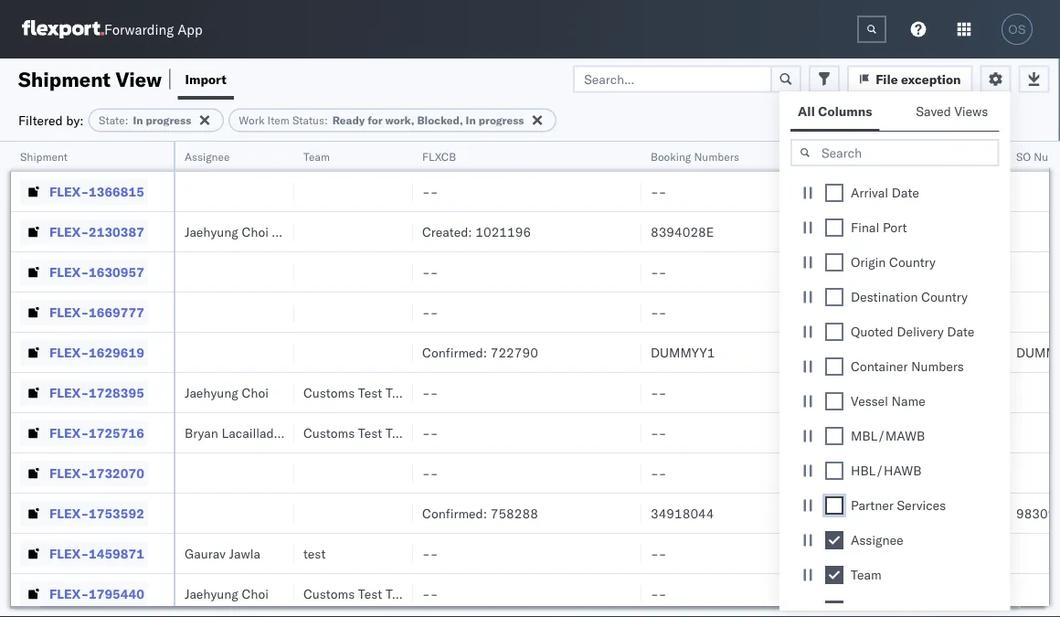 Task type: describe. For each thing, give the bounding box(es) containing it.
1795440
[[89, 586, 144, 602]]

flex- for 1732070
[[49, 465, 89, 481]]

quoted
[[851, 324, 894, 340]]

2 in from the left
[[466, 113, 476, 127]]

hbl/hawb
[[851, 463, 922, 479]]

shipment button
[[11, 145, 155, 164]]

flex- for 1728395
[[49, 385, 89, 401]]

saved views
[[917, 103, 989, 119]]

bryan lacaillade, jaehyung choi
[[185, 425, 372, 441]]

confirmed: 758288
[[422, 505, 538, 521]]

1669777
[[89, 304, 144, 320]]

flex-1629619
[[49, 344, 144, 360]]

services
[[898, 497, 947, 513]]

8394028e
[[651, 224, 714, 240]]

flex-2130387 button
[[20, 219, 148, 245]]

forwarding app link
[[22, 20, 203, 38]]

status
[[293, 113, 325, 127]]

test
[[283, 224, 308, 240]]

1366815
[[89, 183, 144, 199]]

test
[[304, 545, 326, 561]]

choi for 1728395
[[242, 385, 269, 401]]

gaurav jawla
[[185, 545, 261, 561]]

34918044
[[651, 505, 715, 521]]

1 : from the left
[[125, 113, 128, 127]]

booking numbers button
[[642, 145, 852, 164]]

confirmed: for confirmed: 758288
[[422, 505, 487, 521]]

flxcb button
[[413, 145, 624, 164]]

1630957
[[89, 264, 144, 280]]

2 : from the left
[[325, 113, 328, 127]]

all columns button
[[791, 95, 880, 131]]

forwarding
[[104, 21, 174, 38]]

file
[[876, 71, 899, 87]]

0 horizontal spatial assignee
[[185, 150, 230, 163]]

all columns
[[798, 103, 873, 119]]

numbers for container numbers
[[912, 358, 965, 374]]

jaehyung for flex-2130387
[[185, 224, 238, 240]]

work item status : ready for work, blocked, in progress
[[239, 113, 524, 127]]

so
[[1017, 150, 1032, 163]]

jaehyung choi for flex-1795440
[[185, 586, 269, 602]]

gaurav
[[185, 545, 226, 561]]

choi for 2130387
[[242, 224, 269, 240]]

flex-1459871 button
[[20, 541, 148, 566]]

for
[[368, 113, 383, 127]]

origin country
[[851, 254, 936, 270]]

3 resize handle column header from the left
[[391, 142, 413, 617]]

saved
[[917, 103, 952, 119]]

partner
[[851, 497, 894, 513]]

booking
[[651, 150, 692, 163]]

flex- for 2130387
[[49, 224, 89, 240]]

flex- for 1629619
[[49, 344, 89, 360]]

flex-1753592
[[49, 505, 144, 521]]

work,
[[386, 113, 415, 127]]

confirmed: 722790
[[422, 344, 538, 360]]

1021196
[[476, 224, 531, 240]]

1725716
[[89, 425, 144, 441]]

resize handle column header for booking numbers
[[849, 142, 871, 617]]

1728395
[[89, 385, 144, 401]]

flex-1669777
[[49, 304, 144, 320]]

destination
[[851, 289, 919, 305]]

vessel
[[851, 393, 889, 409]]

flex-1366815
[[49, 183, 144, 199]]

destination country
[[851, 289, 968, 305]]

service reference
[[880, 150, 969, 163]]

flxcb
[[422, 150, 456, 163]]

bryan
[[185, 425, 218, 441]]

file exception
[[876, 71, 962, 87]]

flex-1725716
[[49, 425, 144, 441]]

flex-1753592 button
[[20, 501, 148, 526]]

vessel name
[[851, 393, 926, 409]]

flex- for 1459871
[[49, 545, 89, 561]]

resize handle column header for shipment
[[152, 142, 174, 617]]

flex-1669777 button
[[20, 299, 148, 325]]

1 in from the left
[[133, 113, 143, 127]]

flex- for 1725716
[[49, 425, 89, 441]]

columns
[[819, 103, 873, 119]]

resize handle column header for service reference
[[986, 142, 1008, 617]]

2130387
[[89, 224, 144, 240]]

Search... text field
[[573, 65, 773, 93]]

view
[[116, 66, 162, 91]]

country for origin country
[[890, 254, 936, 270]]

0 vertical spatial date
[[892, 185, 920, 201]]

1 horizontal spatial assignee
[[851, 532, 904, 548]]

flex-1732070 button
[[20, 460, 148, 486]]

1 horizontal spatial date
[[948, 324, 975, 340]]

arrival date
[[851, 185, 920, 201]]

shipment for shipment view
[[18, 66, 111, 91]]

flex-1795440 button
[[20, 581, 148, 607]]

dummy
[[1017, 344, 1061, 360]]

name
[[892, 393, 926, 409]]

1 vertical spatial team
[[851, 567, 882, 583]]

created:
[[422, 224, 472, 240]]

flex-1728395
[[49, 385, 144, 401]]

2 progress from the left
[[479, 113, 524, 127]]

final
[[851, 219, 880, 235]]

jaehyung for flex-1728395
[[185, 385, 238, 401]]

flex- for 1630957
[[49, 264, 89, 280]]

722790
[[491, 344, 538, 360]]



Task type: vqa. For each thing, say whether or not it's contained in the screenshot.
2023
no



Task type: locate. For each thing, give the bounding box(es) containing it.
forwarding app
[[104, 21, 203, 38]]

progress up flxcb button
[[479, 113, 524, 127]]

1 horizontal spatial :
[[325, 113, 328, 127]]

progress down the view
[[146, 113, 191, 127]]

0 vertical spatial origin
[[311, 224, 346, 240]]

flex- down flex-1366815 button
[[49, 224, 89, 240]]

in right state
[[133, 113, 143, 127]]

flex- for 1795440
[[49, 586, 89, 602]]

agent
[[349, 224, 383, 240]]

None checkbox
[[826, 323, 844, 341], [826, 392, 844, 411], [826, 427, 844, 445], [826, 462, 844, 480], [826, 497, 844, 515], [826, 531, 844, 550], [826, 566, 844, 584], [826, 601, 844, 617], [826, 323, 844, 341], [826, 392, 844, 411], [826, 427, 844, 445], [826, 462, 844, 480], [826, 497, 844, 515], [826, 531, 844, 550], [826, 566, 844, 584], [826, 601, 844, 617]]

jaehyung up bryan
[[185, 385, 238, 401]]

origin
[[311, 224, 346, 240], [851, 254, 886, 270]]

flex- down flex-1630957 button
[[49, 304, 89, 320]]

jaehyung choi down gaurav jawla
[[185, 586, 269, 602]]

lacaillade,
[[222, 425, 285, 441]]

2 jaehyung choi from the top
[[185, 586, 269, 602]]

0 vertical spatial confirmed:
[[422, 344, 487, 360]]

2 resize handle column header from the left
[[273, 142, 294, 617]]

1 horizontal spatial progress
[[479, 113, 524, 127]]

6 resize handle column header from the left
[[986, 142, 1008, 617]]

created: 1021196
[[422, 224, 531, 240]]

date right arrival
[[892, 185, 920, 201]]

flex- down flex-1728395 button
[[49, 425, 89, 441]]

1629619
[[89, 344, 144, 360]]

assignee
[[185, 150, 230, 163], [851, 532, 904, 548]]

container numbers
[[851, 358, 965, 374]]

shipment inside the shipment button
[[20, 150, 68, 163]]

0 horizontal spatial in
[[133, 113, 143, 127]]

0 vertical spatial shipment
[[18, 66, 111, 91]]

8 flex- from the top
[[49, 465, 89, 481]]

flex- down the shipment button
[[49, 183, 89, 199]]

9 flex- from the top
[[49, 505, 89, 521]]

5 resize handle column header from the left
[[849, 142, 871, 617]]

3 flex- from the top
[[49, 264, 89, 280]]

0 vertical spatial numbers
[[694, 150, 740, 163]]

os
[[1009, 22, 1027, 36]]

country up destination country
[[890, 254, 936, 270]]

6 flex- from the top
[[49, 385, 89, 401]]

0 horizontal spatial :
[[125, 113, 128, 127]]

app
[[178, 21, 203, 38]]

file exception button
[[848, 65, 973, 93], [848, 65, 973, 93]]

container
[[851, 358, 908, 374]]

filtered
[[18, 112, 63, 128]]

confirmed: left 722790 at the bottom of the page
[[422, 344, 487, 360]]

all
[[798, 103, 816, 119]]

service
[[880, 150, 916, 163]]

flex- inside button
[[49, 344, 89, 360]]

1 vertical spatial confirmed:
[[422, 505, 487, 521]]

exception
[[902, 71, 962, 87]]

0 horizontal spatial date
[[892, 185, 920, 201]]

flex- inside 'button'
[[49, 586, 89, 602]]

: left "ready"
[[325, 113, 328, 127]]

1732070
[[89, 465, 144, 481]]

jaehyung left test
[[185, 224, 238, 240]]

ready
[[333, 113, 365, 127]]

in
[[133, 113, 143, 127], [466, 113, 476, 127]]

item
[[268, 113, 290, 127]]

0 horizontal spatial progress
[[146, 113, 191, 127]]

2 flex- from the top
[[49, 224, 89, 240]]

1 horizontal spatial in
[[466, 113, 476, 127]]

flexport. image
[[22, 20, 104, 38]]

by:
[[66, 112, 84, 128]]

0 vertical spatial jaehyung choi
[[185, 385, 269, 401]]

numbers down delivery on the right bottom of the page
[[912, 358, 965, 374]]

country for destination country
[[922, 289, 968, 305]]

country up delivery on the right bottom of the page
[[922, 289, 968, 305]]

None checkbox
[[826, 184, 844, 202], [826, 219, 844, 237], [826, 253, 844, 272], [826, 288, 844, 306], [826, 358, 844, 376], [826, 184, 844, 202], [826, 219, 844, 237], [826, 253, 844, 272], [826, 288, 844, 306], [826, 358, 844, 376]]

983094
[[1017, 505, 1061, 521]]

blocked,
[[417, 113, 463, 127]]

5 flex- from the top
[[49, 344, 89, 360]]

flex-1630957 button
[[20, 259, 148, 285]]

origin right test
[[311, 224, 346, 240]]

11 flex- from the top
[[49, 586, 89, 602]]

views
[[955, 103, 989, 119]]

so numb
[[1017, 150, 1061, 163]]

os button
[[997, 8, 1039, 50]]

1 vertical spatial date
[[948, 324, 975, 340]]

1 vertical spatial country
[[922, 289, 968, 305]]

booking numbers
[[651, 150, 740, 163]]

import button
[[178, 59, 234, 100]]

jaehyung choi up bryan
[[185, 385, 269, 401]]

import
[[185, 71, 227, 87]]

state
[[99, 113, 125, 127]]

origin down final
[[851, 254, 886, 270]]

Search text field
[[791, 139, 1000, 166]]

flex-1630957
[[49, 264, 144, 280]]

flex-1725716 button
[[20, 420, 148, 446]]

flex-1728395 button
[[20, 380, 148, 406]]

flex- down "flex-1732070" button
[[49, 505, 89, 521]]

1 vertical spatial assignee
[[851, 532, 904, 548]]

confirmed: for confirmed: 722790
[[422, 344, 487, 360]]

4 resize handle column header from the left
[[620, 142, 642, 617]]

team down partner
[[851, 567, 882, 583]]

delivery
[[897, 324, 944, 340]]

shipment down filtered
[[20, 150, 68, 163]]

flex- for 1669777
[[49, 304, 89, 320]]

1 vertical spatial origin
[[851, 254, 886, 270]]

flex-1459871
[[49, 545, 144, 561]]

confirmed:
[[422, 344, 487, 360], [422, 505, 487, 521]]

0 vertical spatial country
[[890, 254, 936, 270]]

flex-1366815 button
[[20, 179, 148, 204]]

jawla
[[229, 545, 261, 561]]

1 flex- from the top
[[49, 183, 89, 199]]

filtered by:
[[18, 112, 84, 128]]

assignee down state : in progress
[[185, 150, 230, 163]]

country
[[890, 254, 936, 270], [922, 289, 968, 305]]

jaehyung right lacaillade,
[[288, 425, 342, 441]]

1 vertical spatial shipment
[[20, 150, 68, 163]]

resize handle column header for flxcb
[[620, 142, 642, 617]]

flex- down flex-1459871 button
[[49, 586, 89, 602]]

None text field
[[858, 16, 887, 43]]

partner services
[[851, 497, 947, 513]]

1 horizontal spatial origin
[[851, 254, 886, 270]]

shipment view
[[18, 66, 162, 91]]

flex-
[[49, 183, 89, 199], [49, 224, 89, 240], [49, 264, 89, 280], [49, 304, 89, 320], [49, 344, 89, 360], [49, 385, 89, 401], [49, 425, 89, 441], [49, 465, 89, 481], [49, 505, 89, 521], [49, 545, 89, 561], [49, 586, 89, 602]]

state : in progress
[[99, 113, 191, 127]]

flex-1732070
[[49, 465, 144, 481]]

flex- for 1753592
[[49, 505, 89, 521]]

flex- down flex-1669777 button
[[49, 344, 89, 360]]

1 progress from the left
[[146, 113, 191, 127]]

1 vertical spatial jaehyung choi
[[185, 586, 269, 602]]

dummyy1
[[651, 344, 715, 360]]

flex- down flex-1753592 button
[[49, 545, 89, 561]]

team
[[304, 150, 330, 163], [851, 567, 882, 583]]

choi
[[242, 224, 269, 240], [242, 385, 269, 401], [345, 425, 372, 441], [242, 586, 269, 602]]

flex- down flex-1725716 button
[[49, 465, 89, 481]]

resize handle column header
[[152, 142, 174, 617], [273, 142, 294, 617], [391, 142, 413, 617], [620, 142, 642, 617], [849, 142, 871, 617], [986, 142, 1008, 617]]

10 flex- from the top
[[49, 545, 89, 561]]

0 vertical spatial team
[[304, 150, 330, 163]]

in right blocked,
[[466, 113, 476, 127]]

0 horizontal spatial team
[[304, 150, 330, 163]]

4 flex- from the top
[[49, 304, 89, 320]]

team down 'status'
[[304, 150, 330, 163]]

1 vertical spatial numbers
[[912, 358, 965, 374]]

assignee down partner
[[851, 532, 904, 548]]

1 resize handle column header from the left
[[152, 142, 174, 617]]

0 vertical spatial assignee
[[185, 150, 230, 163]]

final port
[[851, 219, 908, 235]]

numbers inside button
[[694, 150, 740, 163]]

numbers right booking
[[694, 150, 740, 163]]

shipment up by:
[[18, 66, 111, 91]]

1459871
[[89, 545, 144, 561]]

758288
[[491, 505, 538, 521]]

date right delivery on the right bottom of the page
[[948, 324, 975, 340]]

flex- inside button
[[49, 425, 89, 441]]

flex- for 1366815
[[49, 183, 89, 199]]

confirmed: left 758288
[[422, 505, 487, 521]]

jaehyung choi - test origin agent
[[185, 224, 383, 240]]

quoted delivery date
[[851, 324, 975, 340]]

1753592
[[89, 505, 144, 521]]

reference
[[919, 150, 969, 163]]

1 jaehyung choi from the top
[[185, 385, 269, 401]]

numb
[[1035, 150, 1061, 163]]

shipment for shipment
[[20, 150, 68, 163]]

0 horizontal spatial origin
[[311, 224, 346, 240]]

jaehyung choi for flex-1728395
[[185, 385, 269, 401]]

numbers
[[694, 150, 740, 163], [912, 358, 965, 374]]

2 confirmed: from the top
[[422, 505, 487, 521]]

jaehyung down gaurav
[[185, 586, 238, 602]]

flex-2130387
[[49, 224, 144, 240]]

jaehyung for flex-1795440
[[185, 586, 238, 602]]

jaehyung choi
[[185, 385, 269, 401], [185, 586, 269, 602]]

1 confirmed: from the top
[[422, 344, 487, 360]]

numbers for booking numbers
[[694, 150, 740, 163]]

flex-1795440
[[49, 586, 144, 602]]

0 horizontal spatial numbers
[[694, 150, 740, 163]]

service reference button
[[871, 145, 989, 164]]

mbl/mawb
[[851, 428, 926, 444]]

7 flex- from the top
[[49, 425, 89, 441]]

1 horizontal spatial numbers
[[912, 358, 965, 374]]

jaehyung
[[185, 224, 238, 240], [185, 385, 238, 401], [288, 425, 342, 441], [185, 586, 238, 602]]

choi for 1795440
[[242, 586, 269, 602]]

flex- down flex-1629619 button
[[49, 385, 89, 401]]

: down the view
[[125, 113, 128, 127]]

flex- down flex-2130387 button
[[49, 264, 89, 280]]

1 horizontal spatial team
[[851, 567, 882, 583]]



